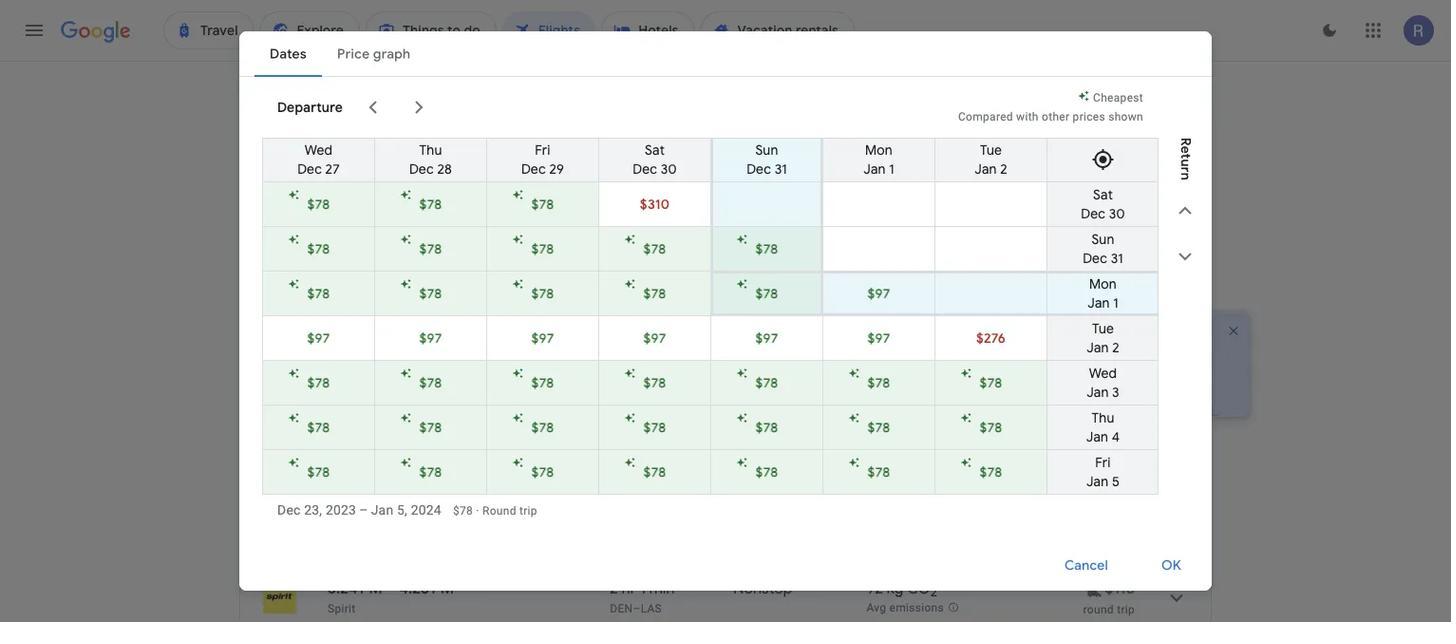 Task type: describe. For each thing, give the bounding box(es) containing it.
cancel button
[[1042, 543, 1131, 589]]

passenger
[[719, 461, 775, 475]]

bags button
[[544, 190, 618, 220]]

2 inside sat dec 30 sun dec 31 mon jan 1 tue jan 2 wed jan 3 thu jan 4 fri jan 5
[[1113, 339, 1120, 356]]

currently
[[380, 358, 442, 377]]

compared
[[959, 110, 1014, 124]]

emissions
[[890, 602, 944, 615]]

Return text field
[[1065, 130, 1152, 181]]

emissions
[[810, 197, 872, 214]]

may
[[659, 461, 681, 475]]

thu inside thu dec 28
[[419, 142, 442, 159]]

fri inside sat dec 30 sun dec 31 mon jan 1 tue jan 2 wed jan 3 thu jan 4 fri jan 5
[[1096, 454, 1111, 471]]

3:24 pm – 4:25 pm spirit
[[328, 579, 454, 615]]

ok
[[1162, 557, 1182, 574]]

date grid
[[989, 276, 1048, 293]]

cancel
[[1065, 557, 1109, 574]]

filters
[[294, 197, 331, 214]]

r
[[1177, 167, 1194, 173]]

1 left adult. at left
[[451, 461, 457, 475]]

min
[[649, 579, 675, 598]]

31 inside sat dec 30 sun dec 31 mon jan 1 tue jan 2 wed jan 3 thu jan 4 fri jan 5
[[1111, 250, 1124, 267]]

dec down duration
[[1083, 250, 1108, 267]]

stops
[[469, 197, 504, 214]]

prices for prices are currently typical
[[308, 358, 350, 377]]

hr
[[622, 579, 636, 598]]

mon jan 1
[[864, 142, 895, 178]]

sat dec 30
[[633, 142, 677, 178]]

stops button
[[457, 190, 536, 220]]

include
[[276, 461, 314, 475]]

all filters (1)
[[276, 197, 349, 214]]

departing
[[239, 432, 328, 456]]

tue inside tue jan 2
[[980, 142, 1002, 159]]

price
[[1070, 360, 1103, 377]]

travel
[[947, 325, 987, 341]]

dec 25, 2023 – jan 1, 2024 for $59 change dates
[[947, 325, 1063, 404]]

11:47 am – 12:49 pm
[[328, 507, 466, 527]]

u
[[1177, 159, 1194, 167]]

jan inside tue jan 2
[[975, 161, 997, 178]]

bag
[[610, 461, 630, 475]]

25,
[[1014, 325, 1032, 341]]

1 inside 2 hr 1 min den – las
[[640, 579, 646, 598]]

prices include required taxes + fees for 1 adult. optional charges and bag fees may apply. passenger assistance
[[239, 461, 836, 475]]

Departure time: 3:24 PM. text field
[[328, 579, 382, 598]]

0 horizontal spatial for
[[432, 461, 447, 475]]

duration button
[[1091, 190, 1189, 220]]

116 US dollars text field
[[1105, 579, 1135, 598]]

sun dec 31
[[747, 142, 787, 178]]

$310 button
[[599, 182, 711, 226]]

0 horizontal spatial trip
[[520, 504, 538, 517]]

29
[[550, 161, 564, 178]]

avg emissions
[[867, 602, 944, 615]]

n
[[1177, 173, 1194, 181]]

departure
[[277, 99, 343, 116]]

tue jan 2
[[975, 142, 1008, 178]]

dec 26, 2023 – jan 2, 2024
[[382, 277, 549, 294]]

spirit inside popup button
[[384, 197, 417, 214]]

price for price graph
[[1121, 276, 1153, 293]]

emissions button
[[798, 190, 904, 220]]

$78 · round trip
[[453, 504, 538, 517]]

departing flights main content
[[239, 267, 1270, 622]]

sat dec 30 sun dec 31 mon jan 1 tue jan 2 wed jan 3 thu jan 4 fri jan 5
[[1081, 186, 1126, 490]]

12:49 pm
[[404, 507, 466, 527]]

price button
[[626, 190, 702, 220]]

close image
[[1227, 323, 1242, 339]]

leaves denver international airport at 3:24 pm on tuesday, december 26 and arrives at harry reid international airport at 4:25 pm on tuesday, december 26. element
[[328, 579, 454, 598]]

grid
[[1022, 276, 1048, 293]]

round trip
[[1084, 603, 1135, 616]]

all
[[276, 197, 291, 214]]

none search field containing all filters (1)
[[239, 87, 1212, 252]]

find the best price region
[[239, 267, 1270, 418]]

dec inside dec 25, 2023 – jan 1, 2024 for $59 change dates
[[987, 325, 1011, 341]]

2023 – jan for 25,
[[947, 344, 1015, 360]]

2023 – jan for 23,
[[326, 502, 394, 518]]

1 fees from the left
[[406, 461, 429, 475]]

5
[[1112, 473, 1120, 490]]

2 inside tue jan 2
[[1001, 161, 1008, 178]]

any
[[632, 277, 657, 294]]

mon inside mon jan 1
[[866, 142, 893, 159]]

30 for sat dec 30 sun dec 31 mon jan 1 tue jan 2 wed jan 3 thu jan 4 fri jan 5
[[1109, 205, 1126, 222]]

times button
[[710, 190, 791, 220]]

92
[[867, 579, 883, 598]]

track prices
[[272, 277, 349, 294]]

times
[[721, 197, 758, 214]]

1 inside mon jan 1
[[889, 161, 895, 178]]

2023 – jan for 26,
[[433, 277, 499, 294]]

1 button
[[374, 87, 450, 122]]

1 inside 1 popup button
[[408, 96, 416, 112]]

change
[[947, 387, 997, 404]]

thu inside sat dec 30 sun dec 31 mon jan 1 tue jan 2 wed jan 3 thu jan 4 fri jan 5
[[1092, 409, 1115, 427]]

– for 3:24 pm
[[386, 579, 396, 598]]

track
[[272, 277, 306, 294]]

passenger assistance button
[[719, 461, 836, 475]]

$276
[[977, 330, 1006, 347]]

dec left '26,'
[[382, 277, 407, 294]]

price graph
[[1121, 276, 1193, 293]]

dec left 23,
[[277, 502, 301, 518]]

dec 23, 2023 – jan 5, 2024
[[277, 502, 442, 518]]

fri dec 29
[[522, 142, 564, 178]]

2024 for 5,
[[411, 502, 442, 518]]

graph
[[1156, 276, 1193, 293]]

1 horizontal spatial prices
[[1073, 110, 1106, 124]]

other
[[1042, 110, 1070, 124]]

sort by: button
[[1125, 450, 1212, 485]]

dec inside fri dec 29
[[522, 161, 546, 178]]

date grid button
[[940, 267, 1063, 301]]

compared with other prices shown
[[959, 110, 1144, 124]]

4
[[1112, 428, 1120, 446]]

den
[[610, 602, 633, 615]]

31 inside sun dec 31
[[775, 161, 787, 178]]

27
[[325, 161, 340, 178]]

Arrival time: 4:25 PM. text field
[[399, 579, 454, 598]]

reset back to center image
[[1092, 148, 1115, 171]]

price graph button
[[1071, 267, 1208, 301]]

are
[[354, 358, 376, 377]]

r e t u r n
[[1177, 138, 1194, 181]]

wed inside sat dec 30 sun dec 31 mon jan 1 tue jan 2 wed jan 3 thu jan 4 fri jan 5
[[1089, 365, 1118, 382]]

change dates button
[[947, 386, 1077, 405]]

dec inside thu dec 28
[[409, 161, 434, 178]]

any dates
[[632, 277, 696, 294]]



Task type: vqa. For each thing, say whether or not it's contained in the screenshot.
6 inside the 6 hr 21 min EWR – SFO
no



Task type: locate. For each thing, give the bounding box(es) containing it.
adult.
[[460, 461, 491, 475]]

1 vertical spatial fri
[[1096, 454, 1111, 471]]

92 kg co 2
[[867, 579, 938, 601]]

0 vertical spatial sat
[[645, 142, 665, 159]]

fri up 29
[[535, 142, 551, 159]]

trip down the $116
[[1117, 603, 1135, 616]]

dec inside sun dec 31
[[747, 161, 772, 178]]

sun up times 'popup button'
[[756, 142, 779, 159]]

scroll up image
[[1174, 200, 1197, 222]]

fees right bag
[[633, 461, 656, 475]]

tue down compared
[[980, 142, 1002, 159]]

by:
[[1163, 459, 1182, 476]]

0 horizontal spatial wed
[[305, 142, 333, 159]]

dec left 25,
[[987, 325, 1011, 341]]

– right departure time: 3:24 pm. text field
[[386, 579, 396, 598]]

30 inside sat dec 30 sun dec 31 mon jan 1 tue jan 2 wed jan 3 thu jan 4 fri jan 5
[[1109, 205, 1126, 222]]

sun down duration
[[1092, 231, 1115, 248]]

sat inside sat dec 30
[[645, 142, 665, 159]]

trip inside departing flights main content
[[1117, 603, 1135, 616]]

2,
[[503, 277, 514, 294]]

0 vertical spatial trip
[[520, 504, 538, 517]]

2 fees from the left
[[633, 461, 656, 475]]

1 vertical spatial 30
[[1109, 205, 1126, 222]]

required
[[318, 461, 361, 475]]

1 horizontal spatial 2023 – jan
[[433, 277, 499, 294]]

0 horizontal spatial tue
[[980, 142, 1002, 159]]

2024 up view
[[1033, 344, 1063, 360]]

4:25 pm
[[399, 579, 454, 598]]

+
[[396, 461, 403, 475]]

sat up $310
[[645, 142, 665, 159]]

– down 'hr'
[[633, 602, 641, 615]]

apply.
[[684, 461, 716, 475]]

1 right 'scroll left' 'image'
[[408, 96, 416, 112]]

1 inside sat dec 30 sun dec 31 mon jan 1 tue jan 2 wed jan 3 thu jan 4 fri jan 5
[[1114, 295, 1119, 312]]

23,
[[304, 502, 322, 518]]

wed dec 27
[[297, 142, 340, 178]]

1 horizontal spatial sat
[[1093, 186, 1113, 203]]

1 horizontal spatial fri
[[1096, 454, 1111, 471]]

sat down the reset back to center image at the top right
[[1093, 186, 1113, 203]]

prices right other
[[1073, 110, 1106, 124]]

1 horizontal spatial 30
[[1109, 205, 1126, 222]]

1 up emissions popup button
[[889, 161, 895, 178]]

for left adult. at left
[[432, 461, 447, 475]]

None search field
[[239, 87, 1212, 252]]

connecting
[[923, 197, 997, 214]]

fri inside fri dec 29
[[535, 142, 551, 159]]

tue inside sat dec 30 sun dec 31 mon jan 1 tue jan 2 wed jan 3 thu jan 4 fri jan 5
[[1092, 320, 1114, 337]]

1 vertical spatial thu
[[1092, 409, 1115, 427]]

dec up times 'popup button'
[[747, 161, 772, 178]]

0 vertical spatial 30
[[661, 161, 677, 178]]

2 vertical spatial 2024
[[411, 502, 442, 518]]

2024 for 1,
[[1033, 344, 1063, 360]]

this price for this flight doesn't include overhead bin access. if you need a carry-on bag, use the bags filter to update prices. image
[[1083, 576, 1105, 599]]

price down sat dec 30
[[637, 197, 670, 214]]

price inside price graph button
[[1121, 276, 1153, 293]]

trip right "round"
[[520, 504, 538, 517]]

0 horizontal spatial prices
[[239, 461, 273, 475]]

prices down the departing
[[239, 461, 273, 475]]

2024 right 5, at bottom
[[411, 502, 442, 518]]

thu dec 28
[[409, 142, 452, 178]]

30 for sat dec 30
[[661, 161, 677, 178]]

dec
[[297, 161, 322, 178], [409, 161, 434, 178], [522, 161, 546, 178], [633, 161, 658, 178], [747, 161, 772, 178], [1081, 205, 1106, 222], [1083, 250, 1108, 267], [382, 277, 407, 294], [987, 325, 1011, 341], [277, 502, 301, 518]]

nonstop
[[734, 579, 793, 598]]

0 vertical spatial price
[[637, 197, 670, 214]]

1,
[[1019, 344, 1029, 360]]

Arrival time: 12:49 PM. text field
[[404, 507, 466, 527]]

2024 right 2,
[[517, 277, 549, 294]]

fees right '+'
[[406, 461, 429, 475]]

2
[[1001, 161, 1008, 178], [1113, 339, 1120, 356], [610, 579, 618, 598], [931, 584, 938, 601]]

0 horizontal spatial fri
[[535, 142, 551, 159]]

spirit down 3:24 pm
[[328, 602, 356, 615]]

1 right 'hr'
[[640, 579, 646, 598]]

1 vertical spatial 2023 – jan
[[947, 344, 1015, 360]]

shown
[[1109, 110, 1144, 124]]

0 vertical spatial spirit
[[384, 197, 417, 214]]

leaves denver international airport at 11:47 am on tuesday, december 26 and arrives at harry reid international airport at 12:49 pm on tuesday, december 26. element
[[328, 507, 466, 527]]

0 vertical spatial thu
[[419, 142, 442, 159]]

scroll down image
[[1174, 245, 1197, 268]]

view
[[1036, 360, 1067, 377]]

0 vertical spatial for
[[947, 363, 965, 379]]

1 vertical spatial –
[[386, 579, 396, 598]]

1 vertical spatial 31
[[1111, 250, 1124, 267]]

view price history
[[1036, 360, 1151, 377]]

dec inside sat dec 30
[[633, 161, 658, 178]]

1 vertical spatial wed
[[1089, 365, 1118, 382]]

$116
[[1105, 579, 1135, 598]]

2024 for 2,
[[517, 277, 549, 294]]

scroll right image
[[408, 96, 430, 119]]

0000
[[1088, 152, 1119, 167], [1088, 152, 1119, 167]]

thu up 4
[[1092, 409, 1115, 427]]

dates down 1,
[[1000, 387, 1036, 404]]

2 inside 2 hr 1 min den – las
[[610, 579, 618, 598]]

prices
[[1073, 110, 1106, 124], [310, 277, 349, 294]]

dates right "any"
[[660, 277, 696, 294]]

30 up price popup button
[[661, 161, 677, 178]]

0 vertical spatial 2024
[[517, 277, 549, 294]]

0 vertical spatial 2023 – jan
[[433, 277, 499, 294]]

0 vertical spatial wed
[[305, 142, 333, 159]]

2 horizontal spatial 2024
[[1033, 344, 1063, 360]]

fees
[[406, 461, 429, 475], [633, 461, 656, 475]]

1 horizontal spatial trip
[[1117, 603, 1135, 616]]

1 horizontal spatial price
[[1121, 276, 1153, 293]]

1 vertical spatial sun
[[1092, 231, 1115, 248]]

prices left are on the bottom
[[308, 358, 350, 377]]

0 vertical spatial prices
[[1073, 110, 1106, 124]]

dec inside 'wed dec 27'
[[297, 161, 322, 178]]

price for price
[[637, 197, 670, 214]]

26,
[[410, 277, 429, 294]]

1 vertical spatial spirit
[[328, 602, 356, 615]]

Departure time: 11:47 AM. text field
[[328, 507, 388, 527]]

Loading prices text field
[[1088, 150, 1119, 169], [1088, 150, 1119, 169]]

2 up history
[[1113, 339, 1120, 356]]

0 vertical spatial dates
[[660, 277, 696, 294]]

dec up $310
[[633, 161, 658, 178]]

taxes
[[365, 461, 393, 475]]

flights
[[332, 432, 388, 456]]

1 vertical spatial prices
[[310, 277, 349, 294]]

dec left the 28
[[409, 161, 434, 178]]

0 horizontal spatial sun
[[756, 142, 779, 159]]

1 horizontal spatial tue
[[1092, 320, 1114, 337]]

price inside price popup button
[[637, 197, 670, 214]]

mon inside sat dec 30 sun dec 31 mon jan 1 tue jan 2 wed jan 3 thu jan 4 fri jan 5
[[1090, 276, 1117, 293]]

typical
[[445, 358, 494, 377]]

0 vertical spatial sun
[[756, 142, 779, 159]]

for left $59
[[947, 363, 965, 379]]

1 horizontal spatial mon
[[1090, 276, 1117, 293]]

assistance
[[778, 461, 836, 475]]

2 vertical spatial 2023 – jan
[[326, 502, 394, 518]]

dec down the reset back to center image at the top right
[[1081, 205, 1106, 222]]

prices are currently typical
[[308, 358, 494, 377]]

0 horizontal spatial price
[[637, 197, 670, 214]]

prices
[[308, 358, 350, 377], [239, 461, 273, 475]]

1 vertical spatial dates
[[1000, 387, 1036, 404]]

2024 inside dec 25, 2023 – jan 1, 2024 for $59 change dates
[[1033, 344, 1063, 360]]

1 horizontal spatial wed
[[1089, 365, 1118, 382]]

1 horizontal spatial 31
[[1111, 250, 1124, 267]]

dates inside dec 25, 2023 – jan 1, 2024 for $59 change dates
[[1000, 387, 1036, 404]]

spirit inside 3:24 pm – 4:25 pm spirit
[[328, 602, 356, 615]]

kg
[[887, 579, 904, 598]]

price left graph
[[1121, 276, 1153, 293]]

2 inside 92 kg co 2
[[931, 584, 938, 601]]

for inside dec 25, 2023 – jan 1, 2024 for $59 change dates
[[947, 363, 965, 379]]

0 horizontal spatial 2023 – jan
[[326, 502, 394, 518]]

·
[[476, 504, 480, 517]]

1 vertical spatial prices
[[239, 461, 273, 475]]

2 up emissions
[[931, 584, 938, 601]]

1 horizontal spatial dates
[[1000, 387, 1036, 404]]

0 vertical spatial prices
[[308, 358, 350, 377]]

1 vertical spatial sat
[[1093, 186, 1113, 203]]

sort
[[1133, 459, 1160, 476]]

and
[[587, 461, 607, 475]]

sat inside sat dec 30 sun dec 31 mon jan 1 tue jan 2 wed jan 3 thu jan 4 fri jan 5
[[1093, 186, 1113, 203]]

0 horizontal spatial spirit
[[328, 602, 356, 615]]

2023 – jan
[[433, 277, 499, 294], [947, 344, 1015, 360], [326, 502, 394, 518]]

1 vertical spatial mon
[[1090, 276, 1117, 293]]

2 vertical spatial –
[[633, 602, 641, 615]]

0 horizontal spatial dates
[[660, 277, 696, 294]]

1 vertical spatial trip
[[1117, 603, 1135, 616]]

2 left 'hr'
[[610, 579, 618, 598]]

30 down the reset back to center image at the top right
[[1109, 205, 1126, 222]]

wed up '27' at the top left of page
[[305, 142, 333, 159]]

0 vertical spatial tue
[[980, 142, 1002, 159]]

0 vertical spatial 31
[[775, 161, 787, 178]]

2 up connecting airports popup button
[[1001, 161, 1008, 178]]

78 US dollars text field
[[453, 504, 473, 517]]

1 vertical spatial tue
[[1092, 320, 1114, 337]]

2 hr 1 min den – las
[[610, 579, 675, 615]]

e
[[1177, 146, 1194, 154]]

11:47 am
[[328, 507, 388, 527]]

fri left sort
[[1096, 454, 1111, 471]]

date
[[989, 276, 1019, 293]]

0 horizontal spatial sat
[[645, 142, 665, 159]]

avg
[[867, 602, 887, 615]]

sat for sat dec 30
[[645, 142, 665, 159]]

0 horizontal spatial 2024
[[411, 502, 442, 518]]

cheapest
[[1094, 91, 1144, 105]]

dates
[[660, 277, 696, 294], [1000, 387, 1036, 404]]

1 horizontal spatial prices
[[308, 358, 350, 377]]

sun inside sun dec 31
[[756, 142, 779, 159]]

1 vertical spatial price
[[1121, 276, 1153, 293]]

0 vertical spatial –
[[391, 507, 401, 527]]

30 inside sat dec 30
[[661, 161, 677, 178]]

prices for prices include required taxes + fees for 1 adult. optional charges and bag fees may apply. passenger assistance
[[239, 461, 273, 475]]

mon
[[866, 142, 893, 159], [1090, 276, 1117, 293]]

0 horizontal spatial thu
[[419, 142, 442, 159]]

las
[[641, 602, 662, 615]]

0 horizontal spatial prices
[[310, 277, 349, 294]]

2023 – jan inside dec 25, 2023 – jan 1, 2024 for $59 change dates
[[947, 344, 1015, 360]]

scroll left image
[[362, 96, 385, 119]]

31 up price graph
[[1111, 250, 1124, 267]]

total duration 2 hr 1 min. element
[[610, 579, 734, 601]]

31 up times 'popup button'
[[775, 161, 787, 178]]

5,
[[397, 502, 408, 518]]

– inside 2 hr 1 min den – las
[[633, 602, 641, 615]]

1 vertical spatial 2024
[[1033, 344, 1063, 360]]

1 horizontal spatial for
[[947, 363, 965, 379]]

prices inside find the best price region
[[310, 277, 349, 294]]

0 horizontal spatial 30
[[661, 161, 677, 178]]

r
[[1177, 138, 1194, 146]]

2 horizontal spatial 2023 – jan
[[947, 344, 1015, 360]]

thu up the 28
[[419, 142, 442, 159]]

departing flights
[[239, 432, 388, 456]]

nonstop flight. element
[[734, 579, 793, 601]]

0 horizontal spatial fees
[[406, 461, 429, 475]]

(1)
[[334, 197, 349, 214]]

wed up 3
[[1089, 365, 1118, 382]]

$310
[[640, 196, 670, 213]]

1 horizontal spatial sun
[[1092, 231, 1115, 248]]

1
[[408, 96, 416, 112], [889, 161, 895, 178], [1114, 295, 1119, 312], [451, 461, 457, 475], [640, 579, 646, 598]]

wed
[[305, 142, 333, 159], [1089, 365, 1118, 382]]

– right 11:47 am in the left bottom of the page
[[391, 507, 401, 527]]

– for 11:47 am
[[391, 507, 401, 527]]

sun inside sat dec 30 sun dec 31 mon jan 1 tue jan 2 wed jan 3 thu jan 4 fri jan 5
[[1092, 231, 1115, 248]]

Departure text field
[[904, 130, 992, 181]]

0 vertical spatial fri
[[535, 142, 551, 159]]

31
[[775, 161, 787, 178], [1111, 250, 1124, 267]]

$59
[[968, 363, 991, 379]]

charges
[[541, 461, 584, 475]]

round
[[1084, 603, 1114, 616]]

jan
[[864, 161, 886, 178], [975, 161, 997, 178], [1088, 295, 1110, 312], [1087, 339, 1109, 356], [1087, 384, 1109, 401], [1087, 428, 1109, 446], [1087, 473, 1109, 490]]

spirit down thu dec 28
[[384, 197, 417, 214]]

mon up emissions popup button
[[866, 142, 893, 159]]

connecting airports button
[[912, 190, 1083, 220]]

tue up view price history
[[1092, 320, 1114, 337]]

dec left '27' at the top left of page
[[297, 161, 322, 178]]

1 horizontal spatial thu
[[1092, 409, 1115, 427]]

– inside 3:24 pm – 4:25 pm spirit
[[386, 579, 396, 598]]

0 vertical spatial mon
[[866, 142, 893, 159]]

1 horizontal spatial 2024
[[517, 277, 549, 294]]

swap origin and destination. image
[[530, 144, 553, 167]]

mon left price graph
[[1090, 276, 1117, 293]]

prices right the track
[[310, 277, 349, 294]]

fri
[[535, 142, 551, 159], [1096, 454, 1111, 471]]

connecting airports
[[923, 197, 1051, 214]]

dec left 29
[[522, 161, 546, 178]]

sat for sat dec 30 sun dec 31 mon jan 1 tue jan 2 wed jan 3 thu jan 4 fri jan 5
[[1093, 186, 1113, 203]]

1 horizontal spatial fees
[[633, 461, 656, 475]]

ok button
[[1139, 543, 1205, 589]]

1 horizontal spatial spirit
[[384, 197, 417, 214]]

duration
[[1102, 197, 1157, 214]]

$97 button
[[824, 272, 935, 315], [263, 316, 374, 360], [375, 316, 486, 360], [487, 316, 599, 360], [599, 316, 711, 360], [712, 316, 823, 360], [824, 316, 935, 360]]

3
[[1113, 384, 1120, 401]]

1 vertical spatial for
[[432, 461, 447, 475]]

wed inside 'wed dec 27'
[[305, 142, 333, 159]]

0 horizontal spatial 31
[[775, 161, 787, 178]]

jan inside mon jan 1
[[864, 161, 886, 178]]

0 horizontal spatial mon
[[866, 142, 893, 159]]

1 up history
[[1114, 295, 1119, 312]]



